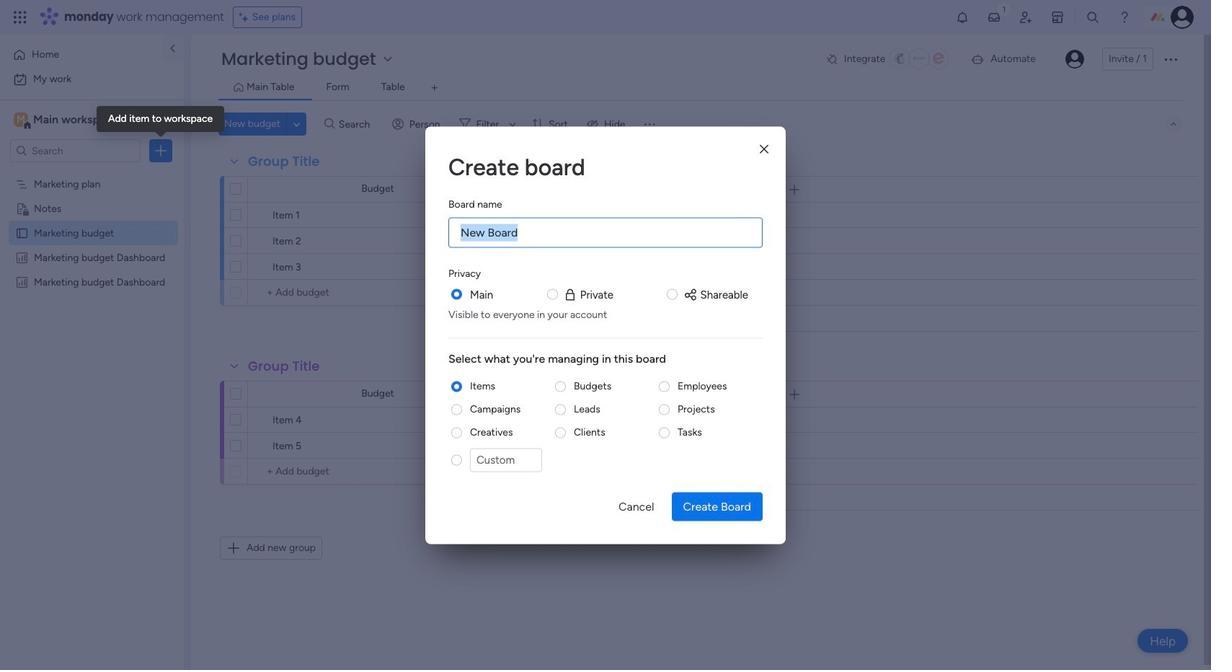 Task type: vqa. For each thing, say whether or not it's contained in the screenshot.
Help Image
yes



Task type: locate. For each thing, give the bounding box(es) containing it.
tab list
[[219, 76, 1183, 100]]

Search field
[[335, 114, 379, 134]]

1 heading from the top
[[449, 149, 763, 184]]

0 vertical spatial option
[[9, 43, 154, 66]]

search everything image
[[1086, 10, 1101, 25]]

Custom field
[[470, 448, 542, 472]]

workspace selection element
[[14, 111, 120, 130]]

2 vertical spatial option
[[0, 171, 184, 173]]

update feed image
[[988, 10, 1002, 25]]

heading
[[449, 149, 763, 184], [449, 196, 503, 211], [449, 265, 481, 281], [449, 350, 763, 368]]

arrow down image
[[504, 115, 522, 133]]

public board image
[[15, 226, 29, 239]]

kendall parks image
[[1066, 50, 1085, 69]]

option group
[[449, 379, 763, 480]]

help image
[[1118, 10, 1133, 25]]

tab
[[423, 76, 446, 100]]

collapse image
[[1169, 118, 1180, 130]]

1 vertical spatial option
[[9, 68, 175, 91]]

select product image
[[13, 10, 27, 25]]

list box
[[0, 168, 184, 489]]

None field
[[245, 152, 323, 171], [525, 181, 563, 197], [245, 357, 323, 376], [525, 386, 563, 402], [716, 386, 745, 402], [245, 152, 323, 171], [525, 181, 563, 197], [245, 357, 323, 376], [525, 386, 563, 402], [716, 386, 745, 402]]

add view image
[[432, 83, 438, 93]]

see plans image
[[239, 9, 252, 25]]

option
[[9, 43, 154, 66], [9, 68, 175, 91], [0, 171, 184, 173]]

monday marketplace image
[[1051, 10, 1065, 25]]



Task type: describe. For each thing, give the bounding box(es) containing it.
invite members image
[[1019, 10, 1034, 25]]

2 heading from the top
[[449, 196, 503, 211]]

close image
[[760, 144, 769, 155]]

notifications image
[[956, 10, 970, 25]]

workspace image
[[14, 112, 28, 128]]

private board image
[[15, 201, 29, 215]]

kendall parks image
[[1171, 6, 1195, 29]]

1 image
[[998, 1, 1011, 17]]

public dashboard image
[[15, 250, 29, 264]]

New Board Name field
[[449, 217, 763, 247]]

Search in workspace field
[[30, 142, 120, 159]]

v2 search image
[[325, 116, 335, 132]]

4 heading from the top
[[449, 350, 763, 368]]

3 heading from the top
[[449, 265, 481, 281]]

angle down image
[[293, 119, 300, 129]]

public dashboard image
[[15, 275, 29, 289]]



